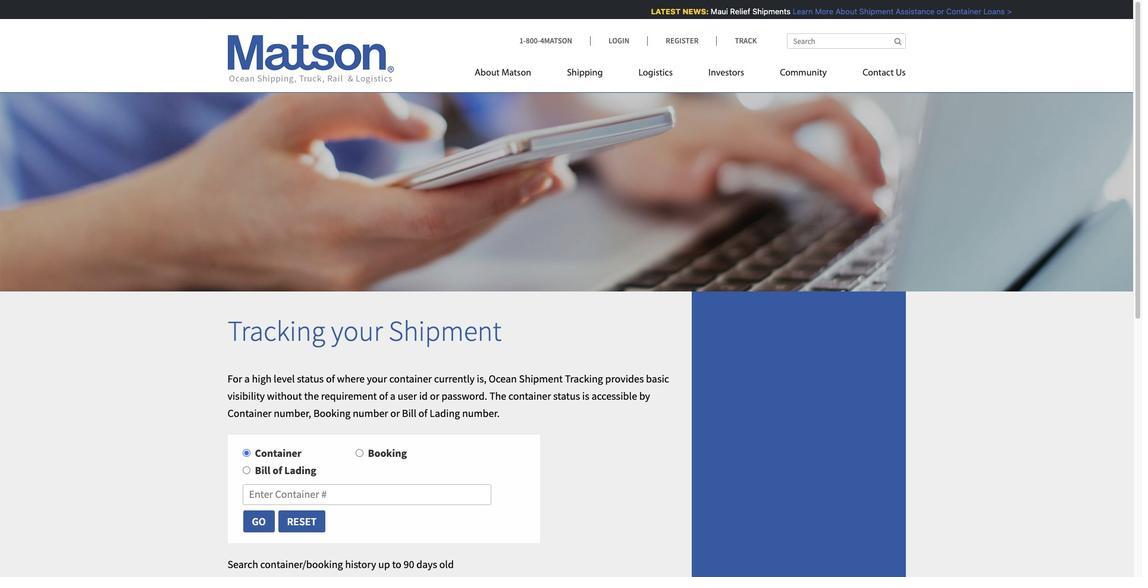 Task type: locate. For each thing, give the bounding box(es) containing it.
the
[[304, 389, 319, 403]]

contact
[[863, 68, 894, 78]]

shipments
[[751, 7, 789, 16]]

days
[[416, 557, 437, 571]]

container left loans
[[945, 7, 980, 16]]

your inside for a high level status of where your container currently is, ocean shipment tracking provides basic visibility without the requirement of a user id or password. the container status is accessible by container number, booking number or bill of lading number.
[[367, 372, 387, 386]]

bill down user
[[402, 406, 417, 420]]

customer inputing information via laptop to matson's online tools. image
[[0, 74, 1134, 292]]

id
[[419, 389, 428, 403]]

container up user
[[389, 372, 432, 386]]

1-800-4matson
[[520, 36, 572, 46]]

bill right bill of lading radio
[[255, 464, 271, 477]]

status left the is
[[553, 389, 580, 403]]

about left matson
[[475, 68, 500, 78]]

of left where
[[326, 372, 335, 386]]

currently
[[434, 372, 475, 386]]

logistics link
[[621, 62, 691, 87]]

basic
[[646, 372, 669, 386]]

2 horizontal spatial or
[[936, 7, 943, 16]]

1 horizontal spatial or
[[430, 389, 440, 403]]

or down user
[[390, 406, 400, 420]]

for a high level status of where your container currently is, ocean shipment tracking provides basic visibility without the requirement of a user id or password. the container status is accessible by container number, booking number or bill of lading number.
[[228, 372, 669, 420]]

0 vertical spatial container
[[389, 372, 432, 386]]

0 horizontal spatial booking
[[314, 406, 351, 420]]

ocean
[[489, 372, 517, 386]]

1 vertical spatial about
[[475, 68, 500, 78]]

tracking up level
[[228, 313, 325, 349]]

or
[[936, 7, 943, 16], [430, 389, 440, 403], [390, 406, 400, 420]]

investors link
[[691, 62, 762, 87]]

4matson
[[540, 36, 572, 46]]

user
[[398, 389, 417, 403]]

1 horizontal spatial tracking
[[565, 372, 603, 386]]

shipment right ocean
[[519, 372, 563, 386]]

1 horizontal spatial bill
[[402, 406, 417, 420]]

requirement
[[321, 389, 377, 403]]

tracking
[[228, 313, 325, 349], [565, 372, 603, 386]]

0 vertical spatial bill
[[402, 406, 417, 420]]

is
[[582, 389, 590, 403]]

shipment left assistance
[[858, 7, 892, 16]]

or right assistance
[[936, 7, 943, 16]]

2 horizontal spatial shipment
[[858, 7, 892, 16]]

0 vertical spatial booking
[[314, 406, 351, 420]]

booking right booking "option" at the bottom left of page
[[368, 446, 407, 460]]

track
[[735, 36, 757, 46]]

a
[[244, 372, 250, 386], [390, 389, 396, 403]]

1 vertical spatial container
[[509, 389, 551, 403]]

your right where
[[367, 372, 387, 386]]

0 vertical spatial tracking
[[228, 313, 325, 349]]

tracking up the is
[[565, 372, 603, 386]]

shipment up currently
[[389, 313, 502, 349]]

1 vertical spatial shipment
[[389, 313, 502, 349]]

1 horizontal spatial status
[[553, 389, 580, 403]]

0 vertical spatial about
[[834, 7, 856, 16]]

of
[[326, 372, 335, 386], [379, 389, 388, 403], [419, 406, 428, 420], [273, 464, 282, 477]]

0 vertical spatial status
[[297, 372, 324, 386]]

0 horizontal spatial about
[[475, 68, 500, 78]]

container inside for a high level status of where your container currently is, ocean shipment tracking provides basic visibility without the requirement of a user id or password. the container status is accessible by container number, booking number or bill of lading number.
[[228, 406, 272, 420]]

None button
[[242, 510, 275, 533], [278, 510, 326, 533], [242, 510, 275, 533], [278, 510, 326, 533]]

1 horizontal spatial a
[[390, 389, 396, 403]]

Container radio
[[242, 449, 250, 457]]

lading
[[430, 406, 460, 420], [284, 464, 317, 477]]

history
[[345, 557, 376, 571]]

provides
[[605, 372, 644, 386]]

level
[[274, 372, 295, 386]]

number,
[[274, 406, 311, 420]]

search container/booking history up to 90 days old
[[228, 557, 454, 571]]

bill
[[402, 406, 417, 420], [255, 464, 271, 477]]

booking
[[314, 406, 351, 420], [368, 446, 407, 460]]

shipment
[[858, 7, 892, 16], [389, 313, 502, 349], [519, 372, 563, 386]]

us
[[896, 68, 906, 78]]

1 vertical spatial tracking
[[565, 372, 603, 386]]

where
[[337, 372, 365, 386]]

top menu navigation
[[475, 62, 906, 87]]

loans
[[982, 7, 1004, 16]]

None search field
[[787, 33, 906, 49]]

about right more
[[834, 7, 856, 16]]

visibility
[[228, 389, 265, 403]]

1 vertical spatial your
[[367, 372, 387, 386]]

container down the visibility
[[228, 406, 272, 420]]

1 horizontal spatial about
[[834, 7, 856, 16]]

0 horizontal spatial bill
[[255, 464, 271, 477]]

1 vertical spatial status
[[553, 389, 580, 403]]

1 vertical spatial container
[[228, 406, 272, 420]]

status up the the
[[297, 372, 324, 386]]

1 horizontal spatial shipment
[[519, 372, 563, 386]]

0 horizontal spatial container
[[389, 372, 432, 386]]

logistics
[[639, 68, 673, 78]]

0 horizontal spatial tracking
[[228, 313, 325, 349]]

your up where
[[331, 313, 383, 349]]

register
[[666, 36, 699, 46]]

1 vertical spatial lading
[[284, 464, 317, 477]]

0 horizontal spatial lading
[[284, 464, 317, 477]]

booking down requirement at the bottom left
[[314, 406, 351, 420]]

learn
[[791, 7, 812, 16]]

lading right bill of lading radio
[[284, 464, 317, 477]]

1 horizontal spatial lading
[[430, 406, 460, 420]]

container
[[945, 7, 980, 16], [228, 406, 272, 420], [255, 446, 302, 460]]

0 vertical spatial lading
[[430, 406, 460, 420]]

2 vertical spatial shipment
[[519, 372, 563, 386]]

lading inside for a high level status of where your container currently is, ocean shipment tracking provides basic visibility without the requirement of a user id or password. the container status is accessible by container number, booking number or bill of lading number.
[[430, 406, 460, 420]]

register link
[[648, 36, 717, 46]]

about
[[834, 7, 856, 16], [475, 68, 500, 78]]

0 horizontal spatial shipment
[[389, 313, 502, 349]]

0 horizontal spatial a
[[244, 372, 250, 386]]

a left user
[[390, 389, 396, 403]]

login link
[[590, 36, 648, 46]]

section
[[683, 292, 915, 577]]

1 horizontal spatial booking
[[368, 446, 407, 460]]

0 vertical spatial shipment
[[858, 7, 892, 16]]

a right for
[[244, 372, 250, 386]]

number
[[353, 406, 388, 420]]

password.
[[442, 389, 488, 403]]

Booking radio
[[356, 449, 363, 457]]

your
[[331, 313, 383, 349], [367, 372, 387, 386]]

investors
[[709, 68, 744, 78]]

of up number
[[379, 389, 388, 403]]

1 vertical spatial a
[[390, 389, 396, 403]]

bill inside for a high level status of where your container currently is, ocean shipment tracking provides basic visibility without the requirement of a user id or password. the container status is accessible by container number, booking number or bill of lading number.
[[402, 406, 417, 420]]

status
[[297, 372, 324, 386], [553, 389, 580, 403]]

is,
[[477, 372, 487, 386]]

news:
[[681, 7, 708, 16]]

search image
[[895, 37, 902, 45]]

lading down password. at left
[[430, 406, 460, 420]]

up
[[378, 557, 390, 571]]

container up bill of lading on the bottom left of page
[[255, 446, 302, 460]]

container
[[389, 372, 432, 386], [509, 389, 551, 403]]

or right id
[[430, 389, 440, 403]]

2 vertical spatial or
[[390, 406, 400, 420]]

contact us link
[[845, 62, 906, 87]]

container/booking
[[260, 557, 343, 571]]

container right the
[[509, 389, 551, 403]]

to
[[392, 557, 402, 571]]

1 vertical spatial bill
[[255, 464, 271, 477]]

tracking inside for a high level status of where your container currently is, ocean shipment tracking provides basic visibility without the requirement of a user id or password. the container status is accessible by container number, booking number or bill of lading number.
[[565, 372, 603, 386]]



Task type: vqa. For each thing, say whether or not it's contained in the screenshot.
THE REQUEST
no



Task type: describe. For each thing, give the bounding box(es) containing it.
1 horizontal spatial container
[[509, 389, 551, 403]]

Search search field
[[787, 33, 906, 49]]

accessible
[[592, 389, 637, 403]]

maui
[[709, 7, 727, 16]]

bill of lading
[[255, 464, 317, 477]]

0 vertical spatial container
[[945, 7, 980, 16]]

high
[[252, 372, 272, 386]]

Enter Container # text field
[[242, 484, 492, 505]]

shipment inside for a high level status of where your container currently is, ocean shipment tracking provides basic visibility without the requirement of a user id or password. the container status is accessible by container number, booking number or bill of lading number.
[[519, 372, 563, 386]]

0 vertical spatial or
[[936, 7, 943, 16]]

latest news: maui relief shipments learn more about shipment assistance or container loans >
[[650, 7, 1011, 16]]

Bill of Lading radio
[[242, 467, 250, 474]]

track link
[[717, 36, 757, 46]]

the
[[490, 389, 507, 403]]

login
[[609, 36, 630, 46]]

for
[[228, 372, 242, 386]]

learn more about shipment assistance or container loans > link
[[791, 7, 1011, 16]]

about matson link
[[475, 62, 549, 87]]

0 vertical spatial your
[[331, 313, 383, 349]]

contact us
[[863, 68, 906, 78]]

of right bill of lading radio
[[273, 464, 282, 477]]

of down id
[[419, 406, 428, 420]]

0 horizontal spatial or
[[390, 406, 400, 420]]

1-
[[520, 36, 526, 46]]

800-
[[526, 36, 540, 46]]

2 vertical spatial container
[[255, 446, 302, 460]]

tracking your shipment
[[228, 313, 502, 349]]

shipping
[[567, 68, 603, 78]]

1 vertical spatial booking
[[368, 446, 407, 460]]

1-800-4matson link
[[520, 36, 590, 46]]

community link
[[762, 62, 845, 87]]

matson
[[502, 68, 531, 78]]

0 horizontal spatial status
[[297, 372, 324, 386]]

shipping link
[[549, 62, 621, 87]]

by
[[639, 389, 650, 403]]

search
[[228, 557, 258, 571]]

about matson
[[475, 68, 531, 78]]

latest
[[650, 7, 679, 16]]

relief
[[729, 7, 749, 16]]

about inside about matson link
[[475, 68, 500, 78]]

1 vertical spatial or
[[430, 389, 440, 403]]

>
[[1006, 7, 1011, 16]]

90
[[404, 557, 414, 571]]

without
[[267, 389, 302, 403]]

0 vertical spatial a
[[244, 372, 250, 386]]

booking inside for a high level status of where your container currently is, ocean shipment tracking provides basic visibility without the requirement of a user id or password. the container status is accessible by container number, booking number or bill of lading number.
[[314, 406, 351, 420]]

assistance
[[894, 7, 933, 16]]

number.
[[462, 406, 500, 420]]

more
[[814, 7, 832, 16]]

blue matson logo with ocean, shipping, truck, rail and logistics written beneath it. image
[[228, 35, 394, 84]]

old
[[439, 557, 454, 571]]

community
[[780, 68, 827, 78]]



